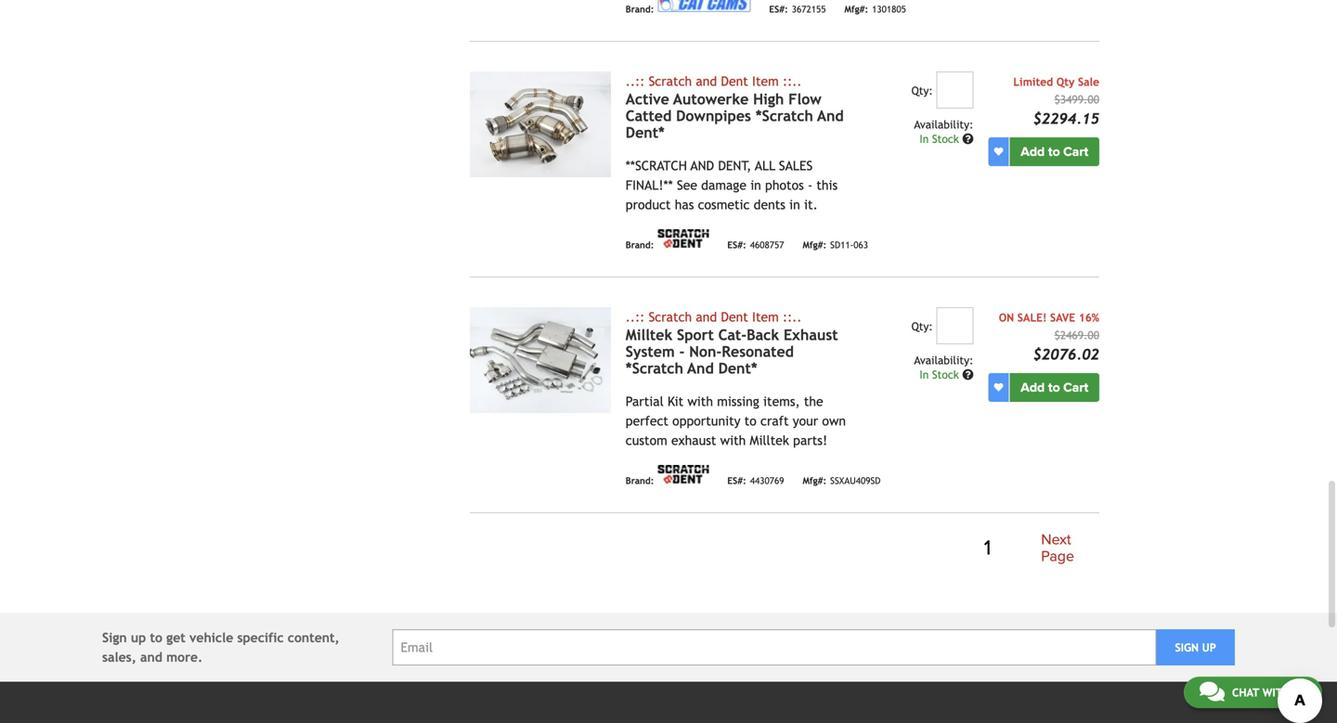 Task type: locate. For each thing, give the bounding box(es) containing it.
0 vertical spatial add to cart
[[1021, 144, 1089, 160]]

1 in stock from the top
[[920, 133, 963, 146]]

0 vertical spatial add
[[1021, 144, 1045, 160]]

0 vertical spatial cart
[[1064, 144, 1089, 160]]

1 scratch & dent - corporate logo image from the top
[[658, 230, 709, 248]]

2 stock from the top
[[933, 369, 960, 382]]

mfg#: 1301805
[[845, 4, 907, 14]]

with down opportunity
[[721, 434, 746, 448]]

scratch up active
[[649, 74, 692, 89]]

- inside scratch and dent item milltek sport cat-back exhaust system - non-resonated *scratch and dent*
[[680, 343, 685, 361]]

0 vertical spatial scratch & dent - corporate logo image
[[658, 230, 709, 248]]

1 vertical spatial dent*
[[719, 360, 758, 377]]

to inside sign up to get vehicle specific content, sales, and more.
[[150, 631, 163, 646]]

1 qty: from the top
[[912, 84, 934, 97]]

0 horizontal spatial *scratch
[[626, 360, 684, 377]]

cart down $2076.02
[[1064, 380, 1089, 396]]

0 vertical spatial in stock
[[920, 133, 963, 146]]

mfg#:
[[845, 4, 869, 14], [803, 240, 827, 250], [803, 476, 827, 486]]

0 vertical spatial item
[[753, 74, 779, 89]]

dent inside scratch and dent item milltek sport cat-back exhaust system - non-resonated *scratch and dent*
[[721, 310, 749, 325]]

- inside **scratch and dent, all sales final!**  see damage in photos - this product has cosmetic dents in it.
[[808, 178, 813, 193]]

scratch for milltek
[[649, 310, 692, 325]]

with
[[688, 395, 713, 409], [721, 434, 746, 448], [1263, 687, 1291, 700]]

sign up the sales, in the bottom left of the page
[[102, 631, 127, 646]]

the
[[804, 395, 824, 409]]

sign for sign up to get vehicle specific content, sales, and more.
[[102, 631, 127, 646]]

0 vertical spatial dent*
[[626, 124, 665, 141]]

0 vertical spatial add to wish list image
[[994, 147, 1004, 157]]

in
[[920, 133, 929, 146], [920, 369, 929, 382]]

on
[[999, 311, 1015, 324]]

1 vertical spatial in stock
[[920, 369, 963, 382]]

1 vertical spatial stock
[[933, 369, 960, 382]]

brand: down the product
[[626, 240, 654, 250]]

2 add to cart button from the top
[[1010, 374, 1100, 402]]

1 horizontal spatial sign
[[1176, 641, 1199, 654]]

1 add to cart button from the top
[[1010, 138, 1100, 166]]

with up opportunity
[[688, 395, 713, 409]]

scratch & dent - corporate logo image down exhaust
[[658, 466, 709, 484]]

2 horizontal spatial with
[[1263, 687, 1291, 700]]

item
[[753, 74, 779, 89], [753, 310, 779, 325]]

item inside scratch and dent item milltek sport cat-back exhaust system - non-resonated *scratch and dent*
[[753, 310, 779, 325]]

and inside scratch and dent item milltek sport cat-back exhaust system - non-resonated *scratch and dent*
[[696, 310, 717, 325]]

dent* inside scratch and dent item active autowerke high flow catted downpipes *scratch and dent*
[[626, 124, 665, 141]]

mfg#: left 1301805 at the top of page
[[845, 4, 869, 14]]

1 vertical spatial add to cart button
[[1010, 374, 1100, 402]]

in left it.
[[790, 198, 801, 212]]

mfg#: for active autowerke high flow catted downpipes *scratch and dent*
[[803, 240, 827, 250]]

dent for high
[[721, 74, 749, 89]]

1 scratch from the top
[[649, 74, 692, 89]]

1 horizontal spatial with
[[721, 434, 746, 448]]

up inside the sign up button
[[1203, 641, 1217, 654]]

in down all
[[751, 178, 762, 193]]

catted
[[626, 107, 672, 125]]

opportunity
[[673, 414, 741, 429]]

vehicle
[[190, 631, 233, 646]]

0 horizontal spatial milltek
[[626, 327, 673, 344]]

0 vertical spatial *scratch
[[756, 107, 814, 125]]

2 vertical spatial brand:
[[626, 476, 654, 486]]

0 horizontal spatial sign
[[102, 631, 127, 646]]

1 vertical spatial dent
[[721, 310, 749, 325]]

1 stock from the top
[[933, 133, 960, 146]]

es#: left 4608757 at the top of page
[[728, 240, 747, 250]]

0 vertical spatial add to cart button
[[1010, 138, 1100, 166]]

1 availability: from the top
[[915, 118, 974, 131]]

1 vertical spatial mfg#:
[[803, 240, 827, 250]]

dent for cat-
[[721, 310, 749, 325]]

paginated product list navigation navigation
[[470, 529, 1100, 569]]

sale
[[1079, 75, 1100, 88]]

- left this
[[808, 178, 813, 193]]

brand: for active autowerke high flow catted downpipes *scratch and dent*
[[626, 240, 654, 250]]

0 vertical spatial in
[[920, 133, 929, 146]]

page
[[1042, 548, 1075, 566]]

1 cart from the top
[[1064, 144, 1089, 160]]

resonated
[[722, 343, 794, 361]]

0 horizontal spatial in
[[751, 178, 762, 193]]

2 qty: from the top
[[912, 320, 934, 333]]

and
[[818, 107, 844, 125], [688, 360, 714, 377]]

item for high
[[753, 74, 779, 89]]

2 brand: from the top
[[626, 240, 654, 250]]

2 in from the top
[[920, 369, 929, 382]]

mfg#: down parts! at the bottom of page
[[803, 476, 827, 486]]

1 horizontal spatial and
[[818, 107, 844, 125]]

1 vertical spatial -
[[680, 343, 685, 361]]

save
[[1051, 311, 1076, 324]]

to inside partial kit with missing items, the perfect opportunity to craft your own custom exhaust with milltek parts!
[[745, 414, 757, 429]]

1 horizontal spatial -
[[808, 178, 813, 193]]

to left get
[[150, 631, 163, 646]]

2 question circle image from the top
[[963, 370, 974, 381]]

dent* up 'missing'
[[719, 360, 758, 377]]

2 add to cart from the top
[[1021, 380, 1089, 396]]

sign
[[102, 631, 127, 646], [1176, 641, 1199, 654]]

1 vertical spatial milltek
[[750, 434, 790, 448]]

add
[[1021, 144, 1045, 160], [1021, 380, 1045, 396]]

dent* down active
[[626, 124, 665, 141]]

0 vertical spatial stock
[[933, 133, 960, 146]]

chat with us link
[[1184, 677, 1323, 709]]

cart for $2076.02
[[1064, 380, 1089, 396]]

to down 'missing'
[[745, 414, 757, 429]]

add down $2294.15
[[1021, 144, 1045, 160]]

add to cart down $2294.15
[[1021, 144, 1089, 160]]

2 availability: from the top
[[915, 354, 974, 367]]

2 scratch & dent - corporate logo image from the top
[[658, 466, 709, 484]]

stock
[[933, 133, 960, 146], [933, 369, 960, 382]]

brand: left cat cams - corporate logo
[[626, 4, 654, 14]]

0 vertical spatial availability:
[[915, 118, 974, 131]]

add to cart button down $2294.15
[[1010, 138, 1100, 166]]

and up the autowerke
[[696, 74, 717, 89]]

1 add from the top
[[1021, 144, 1045, 160]]

1 horizontal spatial *scratch
[[756, 107, 814, 125]]

0 horizontal spatial dent*
[[626, 124, 665, 141]]

0 horizontal spatial with
[[688, 395, 713, 409]]

scratch and dent item active autowerke high flow catted downpipes *scratch and dent*
[[626, 74, 844, 141]]

2 add from the top
[[1021, 380, 1045, 396]]

and right high
[[818, 107, 844, 125]]

0 vertical spatial -
[[808, 178, 813, 193]]

2 vertical spatial and
[[140, 650, 162, 665]]

item inside scratch and dent item active autowerke high flow catted downpipes *scratch and dent*
[[753, 74, 779, 89]]

your
[[793, 414, 819, 429]]

1 vertical spatial question circle image
[[963, 370, 974, 381]]

and inside scratch and dent item active autowerke high flow catted downpipes *scratch and dent*
[[696, 74, 717, 89]]

0 horizontal spatial up
[[131, 631, 146, 646]]

1 vertical spatial add to wish list image
[[994, 383, 1004, 393]]

- for non-
[[680, 343, 685, 361]]

dent*
[[626, 124, 665, 141], [719, 360, 758, 377]]

in for active autowerke high flow catted downpipes *scratch and dent*
[[920, 133, 929, 146]]

1 vertical spatial with
[[721, 434, 746, 448]]

0 vertical spatial qty:
[[912, 84, 934, 97]]

item for cat-
[[753, 310, 779, 325]]

2 scratch from the top
[[649, 310, 692, 325]]

milltek down craft
[[750, 434, 790, 448]]

2 vertical spatial es#:
[[728, 476, 747, 486]]

1 vertical spatial and
[[696, 310, 717, 325]]

with left us
[[1263, 687, 1291, 700]]

1 item from the top
[[753, 74, 779, 89]]

add to cart button
[[1010, 138, 1100, 166], [1010, 374, 1100, 402]]

0 vertical spatial and
[[818, 107, 844, 125]]

0 vertical spatial milltek
[[626, 327, 673, 344]]

1 add to wish list image from the top
[[994, 147, 1004, 157]]

mfg#: ssxau409sd
[[803, 476, 881, 486]]

brand:
[[626, 4, 654, 14], [626, 240, 654, 250], [626, 476, 654, 486]]

dent* inside scratch and dent item milltek sport cat-back exhaust system - non-resonated *scratch and dent*
[[719, 360, 758, 377]]

milltek inside scratch and dent item milltek sport cat-back exhaust system - non-resonated *scratch and dent*
[[626, 327, 673, 344]]

1 horizontal spatial milltek
[[750, 434, 790, 448]]

0 vertical spatial dent
[[721, 74, 749, 89]]

cart
[[1064, 144, 1089, 160], [1064, 380, 1089, 396]]

1 vertical spatial availability:
[[915, 354, 974, 367]]

dent up the autowerke
[[721, 74, 749, 89]]

milltek left 'sport'
[[626, 327, 673, 344]]

to
[[1049, 144, 1061, 160], [1049, 380, 1061, 396], [745, 414, 757, 429], [150, 631, 163, 646]]

and for autowerke
[[696, 74, 717, 89]]

0 horizontal spatial and
[[688, 360, 714, 377]]

question circle image for $2076.02
[[963, 370, 974, 381]]

dent up cat-
[[721, 310, 749, 325]]

1 vertical spatial add
[[1021, 380, 1045, 396]]

0 vertical spatial mfg#:
[[845, 4, 869, 14]]

product
[[626, 198, 671, 212]]

1 vertical spatial cart
[[1064, 380, 1089, 396]]

and up 'sport'
[[696, 310, 717, 325]]

2 item from the top
[[753, 310, 779, 325]]

sign inside button
[[1176, 641, 1199, 654]]

in for milltek sport cat-back exhaust system - non-resonated *scratch and dent*
[[920, 369, 929, 382]]

-
[[808, 178, 813, 193], [680, 343, 685, 361]]

scratch
[[649, 74, 692, 89], [649, 310, 692, 325]]

*scratch up partial
[[626, 360, 684, 377]]

add to cart down $2076.02
[[1021, 380, 1089, 396]]

cart down $2294.15
[[1064, 144, 1089, 160]]

limited
[[1014, 75, 1054, 88]]

1 vertical spatial es#:
[[728, 240, 747, 250]]

1301805
[[873, 4, 907, 14]]

1 horizontal spatial up
[[1203, 641, 1217, 654]]

item up high
[[753, 74, 779, 89]]

es#: left 4430769
[[728, 476, 747, 486]]

availability: for $2294.15
[[915, 118, 974, 131]]

up inside sign up to get vehicle specific content, sales, and more.
[[131, 631, 146, 646]]

missing
[[717, 395, 760, 409]]

1 question circle image from the top
[[963, 134, 974, 145]]

1 horizontal spatial dent*
[[719, 360, 758, 377]]

1 vertical spatial brand:
[[626, 240, 654, 250]]

1 vertical spatial in
[[920, 369, 929, 382]]

3 brand: from the top
[[626, 476, 654, 486]]

add to cart button down $2076.02
[[1010, 374, 1100, 402]]

scratch & dent - corporate logo image
[[658, 230, 709, 248], [658, 466, 709, 484]]

item up back
[[753, 310, 779, 325]]

in stock
[[920, 133, 963, 146], [920, 369, 963, 382]]

mfg#: left sd11- on the top of page
[[803, 240, 827, 250]]

limited qty sale $3499.00 $2294.15
[[1014, 75, 1100, 127]]

up up the sales, in the bottom left of the page
[[131, 631, 146, 646]]

1 vertical spatial and
[[688, 360, 714, 377]]

dent
[[721, 74, 749, 89], [721, 310, 749, 325]]

2 in stock from the top
[[920, 369, 963, 382]]

0 vertical spatial brand:
[[626, 4, 654, 14]]

milltek
[[626, 327, 673, 344], [750, 434, 790, 448]]

sign inside sign up to get vehicle specific content, sales, and more.
[[102, 631, 127, 646]]

and
[[696, 74, 717, 89], [696, 310, 717, 325], [140, 650, 162, 665]]

and right the sales, in the bottom left of the page
[[140, 650, 162, 665]]

Email email field
[[393, 630, 1157, 666]]

photos
[[766, 178, 804, 193]]

es#: 4608757
[[728, 240, 785, 250]]

chat
[[1233, 687, 1260, 700]]

and down 'sport'
[[688, 360, 714, 377]]

sign up
[[1176, 641, 1217, 654]]

es#4608757 - sd11-063 - active autowerke high flow catted downpipes *scratch and dent* - **scratch and dent, all sales final!**

see damage in photos - this product has cosmetic dents in it. - scratch & dent - bmw image
[[470, 72, 611, 178]]

system
[[626, 343, 675, 361]]

1 vertical spatial scratch
[[649, 310, 692, 325]]

sd11-
[[831, 240, 854, 250]]

all
[[755, 159, 776, 173]]

1 add to cart from the top
[[1021, 144, 1089, 160]]

*scratch up sales
[[756, 107, 814, 125]]

qty: for active autowerke high flow catted downpipes *scratch and dent*
[[912, 84, 934, 97]]

and inside scratch and dent item active autowerke high flow catted downpipes *scratch and dent*
[[818, 107, 844, 125]]

0 vertical spatial question circle image
[[963, 134, 974, 145]]

1 vertical spatial scratch & dent - corporate logo image
[[658, 466, 709, 484]]

1 vertical spatial add to cart
[[1021, 380, 1089, 396]]

add down $2076.02
[[1021, 380, 1045, 396]]

1 vertical spatial in
[[790, 198, 801, 212]]

dent inside scratch and dent item active autowerke high flow catted downpipes *scratch and dent*
[[721, 74, 749, 89]]

sign up chat with us link
[[1176, 641, 1199, 654]]

1 dent from the top
[[721, 74, 749, 89]]

- left non-
[[680, 343, 685, 361]]

cart for $2294.15
[[1064, 144, 1089, 160]]

brand: down the custom
[[626, 476, 654, 486]]

None number field
[[937, 72, 974, 109], [937, 308, 974, 345], [937, 72, 974, 109], [937, 308, 974, 345]]

$2294.15
[[1034, 110, 1100, 127]]

$2076.02
[[1034, 346, 1100, 363]]

has
[[675, 198, 694, 212]]

2 dent from the top
[[721, 310, 749, 325]]

add to wish list image
[[994, 147, 1004, 157], [994, 383, 1004, 393]]

add to cart button for $2294.15
[[1010, 138, 1100, 166]]

scratch inside scratch and dent item milltek sport cat-back exhaust system - non-resonated *scratch and dent*
[[649, 310, 692, 325]]

get
[[166, 631, 186, 646]]

1 in from the top
[[920, 133, 929, 146]]

0 vertical spatial and
[[696, 74, 717, 89]]

availability:
[[915, 118, 974, 131], [915, 354, 974, 367]]

sales
[[779, 159, 813, 173]]

1 vertical spatial *scratch
[[626, 360, 684, 377]]

es#: left 3672155
[[770, 4, 789, 14]]

es#4430769 - ssxau409sd - milltek sport cat-back exhaust system - non-resonated *scratch and dent* - partial kit with missing items, the perfect opportunity to craft your own custom exhaust with milltek parts! - scratch & dent - audi image
[[470, 308, 611, 414]]

add for $2294.15
[[1021, 144, 1045, 160]]

0 vertical spatial scratch
[[649, 74, 692, 89]]

qty:
[[912, 84, 934, 97], [912, 320, 934, 333]]

2 cart from the top
[[1064, 380, 1089, 396]]

scratch inside scratch and dent item active autowerke high flow catted downpipes *scratch and dent*
[[649, 74, 692, 89]]

up up the comments image
[[1203, 641, 1217, 654]]

2 vertical spatial mfg#:
[[803, 476, 827, 486]]

scratch & dent - corporate logo image down has
[[658, 230, 709, 248]]

0 horizontal spatial -
[[680, 343, 685, 361]]

1 vertical spatial qty:
[[912, 320, 934, 333]]

add to cart
[[1021, 144, 1089, 160], [1021, 380, 1089, 396]]

2 add to wish list image from the top
[[994, 383, 1004, 393]]

question circle image
[[963, 134, 974, 145], [963, 370, 974, 381]]

1 vertical spatial item
[[753, 310, 779, 325]]

scratch up 'sport'
[[649, 310, 692, 325]]



Task type: describe. For each thing, give the bounding box(es) containing it.
sign up to get vehicle specific content, sales, and more.
[[102, 631, 340, 665]]

**scratch and dent, all sales final!**  see damage in photos - this product has cosmetic dents in it.
[[626, 159, 838, 212]]

scratch for active
[[649, 74, 692, 89]]

sign for sign up
[[1176, 641, 1199, 654]]

4608757
[[750, 240, 785, 250]]

*scratch inside scratch and dent item active autowerke high flow catted downpipes *scratch and dent*
[[756, 107, 814, 125]]

in stock for $2294.15
[[920, 133, 963, 146]]

availability: for $2076.02
[[915, 354, 974, 367]]

high
[[754, 91, 784, 108]]

**scratch
[[626, 159, 687, 173]]

0 vertical spatial es#:
[[770, 4, 789, 14]]

cosmetic
[[698, 198, 750, 212]]

qty: for milltek sport cat-back exhaust system - non-resonated *scratch and dent*
[[912, 320, 934, 333]]

16%
[[1079, 311, 1100, 324]]

more.
[[166, 650, 203, 665]]

3672155
[[792, 4, 826, 14]]

ssxau409sd
[[831, 476, 881, 486]]

autowerke
[[674, 91, 749, 108]]

chat with us
[[1233, 687, 1307, 700]]

damage
[[702, 178, 747, 193]]

sales,
[[102, 650, 136, 665]]

add for $2076.02
[[1021, 380, 1045, 396]]

add to cart for $2076.02
[[1021, 380, 1089, 396]]

063
[[854, 240, 869, 250]]

dents
[[754, 198, 786, 212]]

next page
[[1042, 532, 1075, 566]]

downpipes
[[676, 107, 752, 125]]

partial kit with missing items, the perfect opportunity to craft your own custom exhaust with milltek parts!
[[626, 395, 846, 448]]

mfg#: for milltek sport cat-back exhaust system - non-resonated *scratch and dent*
[[803, 476, 827, 486]]

content,
[[288, 631, 340, 646]]

scratch & dent - corporate logo image for dent*
[[658, 230, 709, 248]]

and inside sign up to get vehicle specific content, sales, and more.
[[140, 650, 162, 665]]

add to cart for $2294.15
[[1021, 144, 1089, 160]]

up for sign up to get vehicle specific content, sales, and more.
[[131, 631, 146, 646]]

1 brand: from the top
[[626, 4, 654, 14]]

0 vertical spatial with
[[688, 395, 713, 409]]

custom
[[626, 434, 668, 448]]

es#: for high
[[728, 240, 747, 250]]

qty
[[1057, 75, 1075, 88]]

flow
[[789, 91, 822, 108]]

to down $2076.02
[[1049, 380, 1061, 396]]

dent,
[[718, 159, 752, 173]]

mfg#: sd11-063
[[803, 240, 869, 250]]

1 horizontal spatial in
[[790, 198, 801, 212]]

sign up button
[[1157, 630, 1236, 666]]

specific
[[237, 631, 284, 646]]

stock for $2294.15
[[933, 133, 960, 146]]

craft
[[761, 414, 789, 429]]

to down $2294.15
[[1049, 144, 1061, 160]]

es#: 4430769
[[728, 476, 785, 486]]

back
[[747, 327, 780, 344]]

add to cart button for $2076.02
[[1010, 374, 1100, 402]]

4430769
[[750, 476, 785, 486]]

on sale!                         save 16% $2469.00 $2076.02
[[999, 311, 1100, 363]]

active
[[626, 91, 670, 108]]

cat-
[[719, 327, 747, 344]]

this
[[817, 178, 838, 193]]

perfect
[[626, 414, 669, 429]]

in stock for $2076.02
[[920, 369, 963, 382]]

scratch and dent item milltek sport cat-back exhaust system - non-resonated *scratch and dent*
[[626, 310, 839, 377]]

stock for $2076.02
[[933, 369, 960, 382]]

1 link
[[973, 534, 1003, 564]]

and
[[691, 159, 715, 173]]

add to wish list image for $2294.15
[[994, 147, 1004, 157]]

$2469.00
[[1055, 329, 1100, 342]]

sale!
[[1018, 311, 1047, 324]]

scratch & dent - corporate logo image for resonated
[[658, 466, 709, 484]]

1
[[985, 536, 992, 561]]

question circle image for $2294.15
[[963, 134, 974, 145]]

exhaust
[[784, 327, 839, 344]]

- for this
[[808, 178, 813, 193]]

es#: 3672155
[[770, 4, 826, 14]]

us
[[1294, 687, 1307, 700]]

es#: for cat-
[[728, 476, 747, 486]]

final!**
[[626, 178, 673, 193]]

milltek sport cat-back exhaust system - non-resonated *scratch and dent* link
[[626, 327, 839, 377]]

and inside scratch and dent item milltek sport cat-back exhaust system - non-resonated *scratch and dent*
[[688, 360, 714, 377]]

kit
[[668, 395, 684, 409]]

exhaust
[[672, 434, 717, 448]]

2 vertical spatial with
[[1263, 687, 1291, 700]]

comments image
[[1200, 681, 1225, 703]]

sport
[[677, 327, 714, 344]]

add to wish list image for $2076.02
[[994, 383, 1004, 393]]

$3499.00
[[1055, 93, 1100, 106]]

0 vertical spatial in
[[751, 178, 762, 193]]

*scratch inside scratch and dent item milltek sport cat-back exhaust system - non-resonated *scratch and dent*
[[626, 360, 684, 377]]

active autowerke high flow catted downpipes *scratch and dent* link
[[626, 91, 844, 141]]

non-
[[690, 343, 722, 361]]

items,
[[764, 395, 800, 409]]

see
[[677, 178, 698, 193]]

partial
[[626, 395, 664, 409]]

own
[[823, 414, 846, 429]]

it.
[[805, 198, 818, 212]]

and for sport
[[696, 310, 717, 325]]

brand: for milltek sport cat-back exhaust system - non-resonated *scratch and dent*
[[626, 476, 654, 486]]

up for sign up
[[1203, 641, 1217, 654]]

cat cams - corporate logo image
[[658, 0, 751, 12]]

milltek inside partial kit with missing items, the perfect opportunity to craft your own custom exhaust with milltek parts!
[[750, 434, 790, 448]]

parts!
[[794, 434, 828, 448]]

next
[[1042, 532, 1072, 549]]



Task type: vqa. For each thing, say whether or not it's contained in the screenshot.
lowering inside the the "Sport Spring Set Average lowering of 1.6"F and 1.5"R"
no



